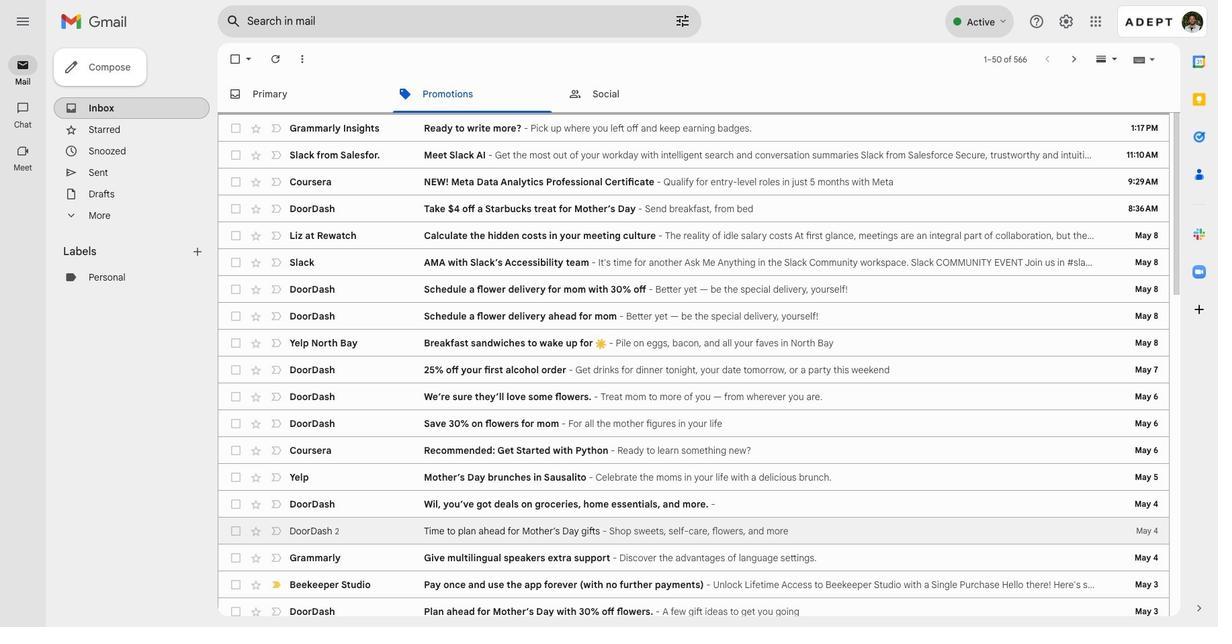 Task type: describe. For each thing, give the bounding box(es) containing it.
5 row from the top
[[218, 222, 1169, 249]]

6 row from the top
[[218, 249, 1169, 276]]

gmail image
[[60, 8, 134, 35]]

14 row from the top
[[218, 464, 1169, 491]]

18 row from the top
[[218, 572, 1169, 599]]

refresh image
[[269, 52, 282, 66]]

1 row from the top
[[218, 115, 1169, 142]]

settings image
[[1058, 13, 1074, 30]]

toggle split pane mode image
[[1095, 52, 1108, 66]]

older image
[[1068, 52, 1081, 66]]

17 row from the top
[[218, 545, 1169, 572]]

Search in mail text field
[[247, 15, 637, 28]]

8 row from the top
[[218, 303, 1169, 330]]

11 row from the top
[[218, 384, 1169, 411]]

13 row from the top
[[218, 437, 1169, 464]]

19 row from the top
[[218, 599, 1169, 626]]



Task type: locate. For each thing, give the bounding box(es) containing it.
7 row from the top
[[218, 276, 1169, 303]]

3 row from the top
[[218, 169, 1169, 196]]

tab panel
[[218, 113, 1170, 628]]

12 row from the top
[[218, 411, 1169, 437]]

grid
[[218, 113, 1170, 114]]

heading
[[0, 77, 46, 87], [0, 120, 46, 130], [0, 163, 46, 173], [63, 245, 191, 259]]

4 row from the top
[[218, 196, 1169, 222]]

more email options image
[[296, 52, 309, 66]]

10 row from the top
[[218, 357, 1169, 384]]

search in mail image
[[222, 9, 246, 34]]

2 row from the top
[[218, 142, 1169, 169]]

main content
[[218, 43, 1181, 628]]

navigation
[[0, 43, 47, 628]]

☀️ image
[[595, 339, 607, 350]]

advanced search options image
[[669, 7, 696, 34]]

Search in mail search field
[[218, 5, 701, 38]]

15 row from the top
[[218, 491, 1169, 518]]

None checkbox
[[228, 52, 242, 66], [229, 122, 243, 135], [229, 148, 243, 162], [229, 175, 243, 189], [229, 283, 243, 296], [229, 337, 243, 350], [229, 498, 243, 511], [229, 525, 243, 538], [229, 552, 243, 565], [228, 52, 242, 66], [229, 122, 243, 135], [229, 148, 243, 162], [229, 175, 243, 189], [229, 283, 243, 296], [229, 337, 243, 350], [229, 498, 243, 511], [229, 525, 243, 538], [229, 552, 243, 565]]

16 row from the top
[[218, 518, 1169, 545]]

select input tool image
[[1148, 54, 1156, 64]]

main menu image
[[15, 13, 31, 30]]

social tab
[[558, 75, 727, 113]]

promotions tab
[[388, 75, 557, 113]]

primary tab
[[218, 75, 386, 113]]

row
[[218, 115, 1169, 142], [218, 142, 1169, 169], [218, 169, 1169, 196], [218, 196, 1169, 222], [218, 222, 1169, 249], [218, 249, 1169, 276], [218, 276, 1169, 303], [218, 303, 1169, 330], [218, 330, 1169, 357], [218, 357, 1169, 384], [218, 384, 1169, 411], [218, 411, 1169, 437], [218, 437, 1169, 464], [218, 464, 1169, 491], [218, 491, 1169, 518], [218, 518, 1169, 545], [218, 545, 1169, 572], [218, 572, 1169, 599], [218, 599, 1169, 626]]

None checkbox
[[229, 202, 243, 216], [229, 229, 243, 243], [229, 256, 243, 269], [229, 310, 243, 323], [229, 363, 243, 377], [229, 390, 243, 404], [229, 417, 243, 431], [229, 444, 243, 458], [229, 471, 243, 484], [229, 578, 243, 592], [229, 605, 243, 619], [229, 202, 243, 216], [229, 229, 243, 243], [229, 256, 243, 269], [229, 310, 243, 323], [229, 363, 243, 377], [229, 390, 243, 404], [229, 417, 243, 431], [229, 444, 243, 458], [229, 471, 243, 484], [229, 578, 243, 592], [229, 605, 243, 619]]

9 row from the top
[[218, 330, 1169, 357]]

tab list
[[1181, 43, 1218, 579], [218, 75, 1181, 113]]

support image
[[1029, 13, 1045, 30]]



Task type: vqa. For each thing, say whether or not it's contained in the screenshot.
THE SETTINGS image
yes



